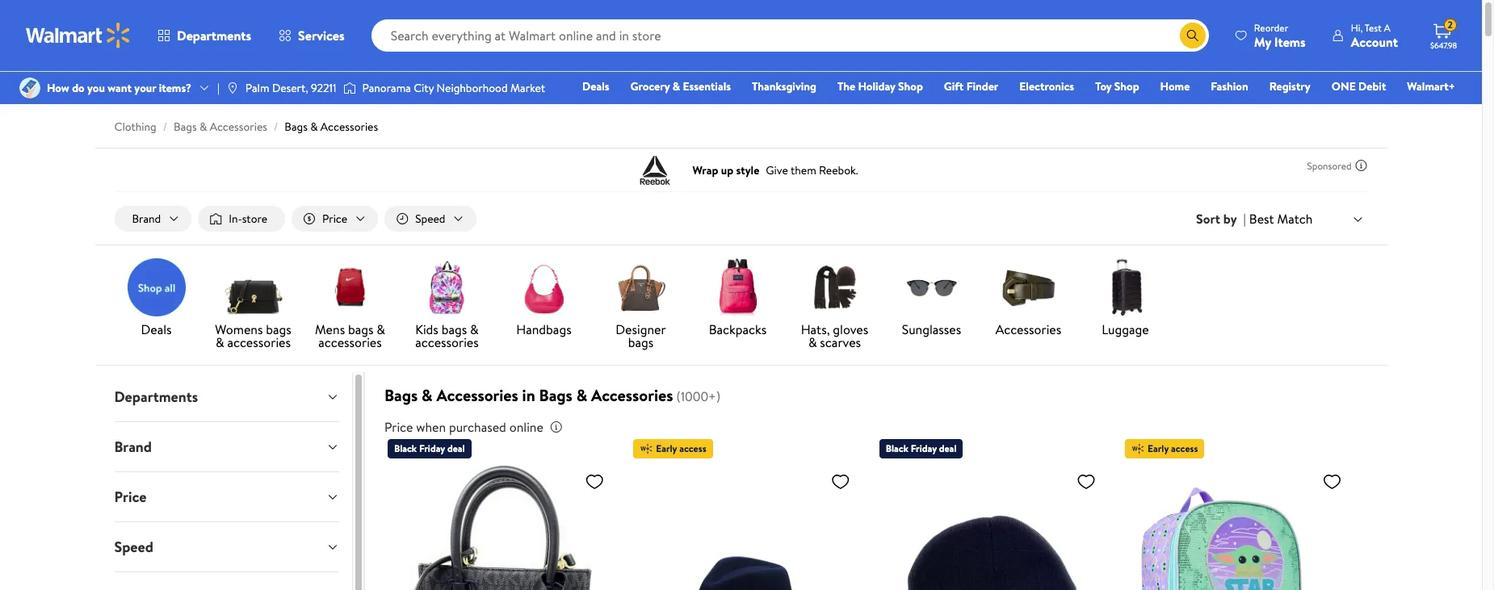 Task type: locate. For each thing, give the bounding box(es) containing it.
in-
[[229, 211, 242, 227]]

access
[[680, 442, 707, 456], [1171, 442, 1198, 456]]

hats, gloves & scarves link
[[793, 259, 877, 352]]

1 early access from the left
[[656, 442, 707, 456]]

1 deal from the left
[[447, 442, 465, 456]]

bags inside designer bags
[[628, 334, 654, 351]]

bags inside kids bags & accessories
[[442, 321, 467, 339]]

2 black from the left
[[886, 442, 909, 456]]

legal information image
[[550, 421, 563, 434]]

1 vertical spatial speed
[[114, 537, 153, 557]]

walmart image
[[26, 23, 131, 48]]

| left 'palm'
[[217, 80, 220, 96]]

essentials
[[683, 78, 731, 95]]

the
[[838, 78, 856, 95]]

brand tab
[[101, 423, 352, 472]]

1 horizontal spatial black friday deal
[[886, 442, 957, 456]]

brand button for sort and filter section element
[[114, 206, 192, 232]]

brand button for brand tab
[[101, 423, 352, 472]]

& up departments tab
[[216, 334, 224, 351]]

add to favorites list, michael kors womens mercer extra-small pebbled leather crossbody bag black signature 35t1gm9c0i-001 image
[[585, 472, 604, 492]]

bags & accessories link down 92211
[[285, 119, 378, 135]]

1 vertical spatial departments
[[114, 387, 198, 407]]

deals link
[[575, 78, 617, 95], [114, 259, 198, 339]]

1 horizontal spatial bags & accessories link
[[285, 119, 378, 135]]

brand button up shop all image
[[114, 206, 192, 232]]

price button up speed tab
[[101, 473, 352, 522]]

$647.98
[[1431, 40, 1457, 51]]

2 bags & accessories link from the left
[[285, 119, 378, 135]]

handbags image
[[515, 259, 573, 317]]

how do you want your items?
[[47, 80, 191, 96]]

0 vertical spatial brand
[[132, 211, 161, 227]]

2 access from the left
[[1171, 442, 1198, 456]]

 image for panorama
[[343, 80, 356, 96]]

 image left 'palm'
[[226, 82, 239, 95]]

early for the pioneer woman cowgirl hat with embroidered band, women's image
[[656, 442, 677, 456]]

items?
[[159, 80, 191, 96]]

departments inside dropdown button
[[114, 387, 198, 407]]

1 horizontal spatial shop
[[1115, 78, 1139, 95]]

2 horizontal spatial accessories
[[415, 334, 479, 351]]

price button up 'mens bags & accessories' 'image'
[[292, 206, 378, 232]]

1 horizontal spatial early access
[[1148, 442, 1198, 456]]

0 vertical spatial brand button
[[114, 206, 192, 232]]

kids bags & accessories link
[[405, 259, 489, 352]]

accessories
[[210, 119, 267, 135], [321, 119, 378, 135], [996, 321, 1062, 339], [437, 385, 518, 406], [591, 385, 673, 406]]

1 horizontal spatial |
[[1244, 210, 1246, 228]]

departments
[[177, 27, 251, 44], [114, 387, 198, 407]]

1 shop from the left
[[898, 78, 923, 95]]

1 horizontal spatial deals link
[[575, 78, 617, 95]]

1 horizontal spatial price
[[322, 211, 347, 227]]

1 vertical spatial brand
[[114, 437, 152, 457]]

1 horizontal spatial black
[[886, 442, 909, 456]]

price inside sort and filter section element
[[322, 211, 347, 227]]

bags inside mens bags & accessories
[[348, 321, 374, 339]]

1 horizontal spatial deal
[[939, 442, 957, 456]]

0 horizontal spatial shop
[[898, 78, 923, 95]]

1 horizontal spatial  image
[[226, 82, 239, 95]]

92211
[[311, 80, 337, 96]]

designer bags
[[616, 321, 666, 351]]

services button
[[265, 16, 358, 55]]

& inside hats, gloves & scarves
[[809, 334, 817, 351]]

michael kors womens mercer extra-small pebbled leather crossbody bag black signature 35t1gm9c0i-001 image
[[388, 465, 611, 591]]

& left kids
[[377, 321, 385, 339]]

accessories down kids bags & accessories image
[[415, 334, 479, 351]]

accessories inside womens bags & accessories
[[227, 334, 291, 351]]

deal
[[447, 442, 465, 456], [939, 442, 957, 456]]

1 horizontal spatial friday
[[911, 442, 937, 456]]

shop right holiday
[[898, 78, 923, 95]]

0 horizontal spatial early access
[[656, 442, 707, 456]]

0 vertical spatial deals link
[[575, 78, 617, 95]]

accessories down 'mens bags & accessories' 'image'
[[318, 334, 382, 351]]

& inside womens bags & accessories
[[216, 334, 224, 351]]

|
[[217, 80, 220, 96], [1244, 210, 1246, 228]]

ad disclaimer and feedback for skylinedisplayad image
[[1355, 159, 1368, 172]]

0 horizontal spatial  image
[[19, 78, 40, 99]]

bags down designer bags image
[[628, 334, 654, 351]]

1 early from the left
[[656, 442, 677, 456]]

friday for the empire cove knit cuffed beanie hat cap warm winter men women soft toboggan black image
[[911, 442, 937, 456]]

1 horizontal spatial speed
[[415, 211, 446, 227]]

Walmart Site-Wide search field
[[371, 19, 1209, 52]]

0 horizontal spatial deal
[[447, 442, 465, 456]]

accessories inside mens bags & accessories
[[318, 334, 382, 351]]

& up the when
[[422, 385, 433, 406]]

speed button down the price "tab"
[[101, 523, 352, 572]]

bags inside womens bags & accessories
[[266, 321, 292, 339]]

& inside mens bags & accessories
[[377, 321, 385, 339]]

2 vertical spatial price
[[114, 487, 147, 507]]

/
[[163, 119, 167, 135], [274, 119, 278, 135]]

my
[[1254, 33, 1272, 50]]

/ right the clothing
[[163, 119, 167, 135]]

speed inside sort and filter section element
[[415, 211, 446, 227]]

bags right the 'mens'
[[348, 321, 374, 339]]

the pioneer woman cowgirl hat with embroidered band, women's image
[[634, 465, 857, 591]]

shop right toy
[[1115, 78, 1139, 95]]

0 horizontal spatial price
[[114, 487, 147, 507]]

1 accessories from the left
[[227, 334, 291, 351]]

& left scarves
[[809, 334, 817, 351]]

when
[[416, 419, 446, 436]]

bags up the when
[[384, 385, 418, 406]]

test
[[1365, 21, 1382, 34]]

deals left "grocery"
[[582, 78, 610, 95]]

2 $647.98
[[1431, 18, 1457, 51]]

0 horizontal spatial deals
[[141, 321, 172, 339]]

accessories link
[[987, 259, 1071, 339]]

kids
[[415, 321, 439, 339]]

0 horizontal spatial deals link
[[114, 259, 198, 339]]

accessories for kids
[[415, 334, 479, 351]]

& right "grocery"
[[673, 78, 680, 95]]

 image
[[19, 78, 40, 99], [343, 80, 356, 96], [226, 82, 239, 95]]

0 vertical spatial speed
[[415, 211, 446, 227]]

price
[[322, 211, 347, 227], [384, 419, 413, 436], [114, 487, 147, 507]]

hi,
[[1351, 21, 1363, 34]]

early access
[[656, 442, 707, 456], [1148, 442, 1198, 456]]

1 vertical spatial price
[[384, 419, 413, 436]]

0 horizontal spatial friday
[[419, 442, 445, 456]]

add to favorites list, the pioneer woman cowgirl hat with embroidered band, women's image
[[831, 472, 850, 492]]

friday
[[419, 442, 445, 456], [911, 442, 937, 456]]

deals
[[582, 78, 610, 95], [141, 321, 172, 339]]

0 horizontal spatial speed
[[114, 537, 153, 557]]

3 accessories from the left
[[415, 334, 479, 351]]

2 black friday deal from the left
[[886, 442, 957, 456]]

0 horizontal spatial accessories
[[227, 334, 291, 351]]

1 horizontal spatial speed button
[[385, 206, 476, 232]]

0 vertical spatial deals
[[582, 78, 610, 95]]

mens bags & accessories image
[[321, 259, 379, 317]]

| right "by"
[[1244, 210, 1246, 228]]

brand inside sort and filter section element
[[132, 211, 161, 227]]

hi, test a account
[[1351, 21, 1398, 50]]

2 deal from the left
[[939, 442, 957, 456]]

black for the 'michael kors womens mercer extra-small pebbled leather crossbody bag black signature 35t1gm9c0i-001' image
[[394, 442, 417, 456]]

fashion link
[[1204, 78, 1256, 95]]

thanksgiving
[[752, 78, 817, 95]]

in
[[522, 385, 535, 406]]

1 horizontal spatial early
[[1148, 442, 1169, 456]]

0 vertical spatial departments
[[177, 27, 251, 44]]

grocery & essentials link
[[623, 78, 738, 95]]

shop all image
[[127, 259, 185, 317]]

0 vertical spatial speed button
[[385, 206, 476, 232]]

1 vertical spatial deals link
[[114, 259, 198, 339]]

0 horizontal spatial /
[[163, 119, 167, 135]]

clothing / bags & accessories / bags & accessories
[[114, 119, 378, 135]]

brand
[[132, 211, 161, 227], [114, 437, 152, 457]]

0 horizontal spatial black
[[394, 442, 417, 456]]

2 early access from the left
[[1148, 442, 1198, 456]]

reorder
[[1254, 21, 1289, 34]]

shop
[[898, 78, 923, 95], [1115, 78, 1139, 95]]

deals down shop all image
[[141, 321, 172, 339]]

 image left how
[[19, 78, 40, 99]]

0 horizontal spatial |
[[217, 80, 220, 96]]

reorder my items
[[1254, 21, 1306, 50]]

backpacks image
[[709, 259, 767, 317]]

0 horizontal spatial black friday deal
[[394, 442, 465, 456]]

1 black friday deal from the left
[[394, 442, 465, 456]]

accessories down 'palm'
[[210, 119, 267, 135]]

&
[[673, 78, 680, 95], [200, 119, 207, 135], [310, 119, 318, 135], [377, 321, 385, 339], [470, 321, 479, 339], [216, 334, 224, 351], [809, 334, 817, 351], [422, 385, 433, 406], [576, 385, 587, 406]]

bags right womens on the bottom left of page
[[266, 321, 292, 339]]

1 horizontal spatial access
[[1171, 442, 1198, 456]]

one
[[1332, 78, 1356, 95]]

black friday deal
[[394, 442, 465, 456], [886, 442, 957, 456]]

sunglasses image
[[903, 259, 961, 317]]

 image for how
[[19, 78, 40, 99]]

brand inside tab
[[114, 437, 152, 457]]

access for the star wars mandalorian baby yoda girls 17" laptop backpack 2-piece set with lunch tote bag, purple green image
[[1171, 442, 1198, 456]]

clothing link
[[114, 119, 157, 135]]

& inside kids bags & accessories
[[470, 321, 479, 339]]

1 horizontal spatial accessories
[[318, 334, 382, 351]]

1 horizontal spatial /
[[274, 119, 278, 135]]

bags & accessories link down 'palm'
[[174, 119, 267, 135]]

accessories
[[227, 334, 291, 351], [318, 334, 382, 351], [415, 334, 479, 351]]

2 horizontal spatial  image
[[343, 80, 356, 96]]

kids bags & accessories
[[415, 321, 479, 351]]

1 access from the left
[[680, 442, 707, 456]]

1 friday from the left
[[419, 442, 445, 456]]

deal for the empire cove knit cuffed beanie hat cap warm winter men women soft toboggan black image
[[939, 442, 957, 456]]

speed button up kids bags & accessories image
[[385, 206, 476, 232]]

0 vertical spatial price
[[322, 211, 347, 227]]

1 black from the left
[[394, 442, 417, 456]]

hats,
[[801, 321, 830, 339]]

2 accessories from the left
[[318, 334, 382, 351]]

accessories down womens bags & accessories image
[[227, 334, 291, 351]]

bags for designer
[[628, 334, 654, 351]]

& right clothing link
[[200, 119, 207, 135]]

bags for womens
[[266, 321, 292, 339]]

gift finder link
[[937, 78, 1006, 95]]

bags
[[174, 119, 197, 135], [285, 119, 308, 135], [384, 385, 418, 406], [539, 385, 573, 406]]

black friday deal for the empire cove knit cuffed beanie hat cap warm winter men women soft toboggan black image
[[886, 442, 957, 456]]

early
[[656, 442, 677, 456], [1148, 442, 1169, 456]]

0 horizontal spatial access
[[680, 442, 707, 456]]

0 horizontal spatial early
[[656, 442, 677, 456]]

/ down desert,
[[274, 119, 278, 135]]

1 vertical spatial |
[[1244, 210, 1246, 228]]

brand button up the price "tab"
[[101, 423, 352, 472]]

services
[[298, 27, 345, 44]]

departments inside popup button
[[177, 27, 251, 44]]

friday for the 'michael kors womens mercer extra-small pebbled leather crossbody bag black signature 35t1gm9c0i-001' image
[[419, 442, 445, 456]]

& right kids
[[470, 321, 479, 339]]

 image for palm
[[226, 82, 239, 95]]

 image right 92211
[[343, 80, 356, 96]]

womens bags & accessories image
[[224, 259, 282, 317]]

city
[[414, 80, 434, 96]]

bags right kids
[[442, 321, 467, 339]]

1 vertical spatial speed button
[[101, 523, 352, 572]]

store
[[242, 211, 267, 227]]

2 early from the left
[[1148, 442, 1169, 456]]

thanksgiving link
[[745, 78, 824, 95]]

1 / from the left
[[163, 119, 167, 135]]

mens bags & accessories
[[315, 321, 385, 351]]

neighborhood
[[437, 80, 508, 96]]

speed button
[[385, 206, 476, 232], [101, 523, 352, 572]]

1 vertical spatial brand button
[[101, 423, 352, 472]]

clear search field text image
[[1161, 29, 1174, 42]]

0 horizontal spatial speed button
[[101, 523, 352, 572]]

toy shop link
[[1088, 78, 1147, 95]]

0 horizontal spatial bags & accessories link
[[174, 119, 267, 135]]

2 friday from the left
[[911, 442, 937, 456]]

& inside grocery & essentials link
[[673, 78, 680, 95]]

hats, gloves & scarves image
[[806, 259, 864, 317]]



Task type: describe. For each thing, give the bounding box(es) containing it.
womens
[[215, 321, 263, 339]]

accessories for mens
[[318, 334, 382, 351]]

price tab
[[101, 473, 352, 522]]

online
[[509, 419, 544, 436]]

bags right in
[[539, 385, 573, 406]]

search icon image
[[1187, 29, 1199, 42]]

1 vertical spatial price button
[[101, 473, 352, 522]]

designer bags link
[[599, 259, 683, 352]]

2 shop from the left
[[1115, 78, 1139, 95]]

how
[[47, 80, 69, 96]]

& down 92211
[[310, 119, 318, 135]]

do
[[72, 80, 85, 96]]

home link
[[1153, 78, 1197, 95]]

empire cove knit cuffed beanie hat cap warm winter men women soft toboggan black image
[[879, 465, 1103, 591]]

departments button
[[101, 372, 352, 422]]

brand for sort and filter section element brand dropdown button
[[132, 211, 161, 227]]

bags for kids
[[442, 321, 467, 339]]

deals link for grocery & essentials link
[[575, 78, 617, 95]]

sort
[[1196, 210, 1221, 228]]

speed inside tab
[[114, 537, 153, 557]]

early access for the star wars mandalorian baby yoda girls 17" laptop backpack 2-piece set with lunch tote bag, purple green image
[[1148, 442, 1198, 456]]

price when purchased online
[[384, 419, 544, 436]]

1 vertical spatial deals
[[141, 321, 172, 339]]

bags down the palm desert, 92211
[[285, 119, 308, 135]]

mens bags & accessories link
[[308, 259, 392, 352]]

speed tab
[[101, 523, 352, 572]]

desert,
[[272, 80, 308, 96]]

walmart+
[[1407, 78, 1456, 95]]

sponsored
[[1307, 159, 1352, 172]]

best
[[1250, 210, 1274, 228]]

a
[[1384, 21, 1391, 34]]

electronics link
[[1012, 78, 1082, 95]]

0 vertical spatial price button
[[292, 206, 378, 232]]

| inside sort and filter section element
[[1244, 210, 1246, 228]]

deals link for womens bags & accessories link
[[114, 259, 198, 339]]

accessories down 92211
[[321, 119, 378, 135]]

brand for brand tab's brand dropdown button
[[114, 437, 152, 457]]

add to favorites list, star wars mandalorian baby yoda girls 17" laptop backpack 2-piece set with lunch tote bag, purple green image
[[1323, 472, 1342, 492]]

luggage
[[1102, 321, 1149, 339]]

scarves
[[820, 334, 861, 351]]

best match button
[[1246, 208, 1368, 230]]

backpacks link
[[696, 259, 780, 339]]

black friday deal for the 'michael kors womens mercer extra-small pebbled leather crossbody bag black signature 35t1gm9c0i-001' image
[[394, 442, 465, 456]]

palm
[[245, 80, 269, 96]]

match
[[1278, 210, 1313, 228]]

mens
[[315, 321, 345, 339]]

your
[[134, 80, 156, 96]]

purchased
[[449, 419, 506, 436]]

items
[[1275, 33, 1306, 50]]

accessories down designer bags
[[591, 385, 673, 406]]

market
[[511, 80, 545, 96]]

walmart+ link
[[1400, 78, 1463, 95]]

holiday
[[858, 78, 896, 95]]

one debit
[[1332, 78, 1386, 95]]

debit
[[1359, 78, 1386, 95]]

handbags link
[[502, 259, 586, 339]]

hats, gloves & scarves
[[801, 321, 869, 351]]

one debit link
[[1325, 78, 1394, 95]]

finder
[[967, 78, 999, 95]]

2 / from the left
[[274, 119, 278, 135]]

accessories up purchased
[[437, 385, 518, 406]]

sort by |
[[1196, 210, 1246, 228]]

star wars mandalorian baby yoda girls 17" laptop backpack 2-piece set with lunch tote bag, purple green image
[[1125, 465, 1349, 591]]

luggage image
[[1097, 259, 1155, 317]]

gloves
[[833, 321, 869, 339]]

in-store button
[[198, 206, 285, 232]]

registry link
[[1262, 78, 1318, 95]]

bags for mens
[[348, 321, 374, 339]]

0 vertical spatial |
[[217, 80, 220, 96]]

grocery
[[631, 78, 670, 95]]

fashion
[[1211, 78, 1249, 95]]

palm desert, 92211
[[245, 80, 337, 96]]

in-store
[[229, 211, 267, 227]]

Search search field
[[371, 19, 1209, 52]]

kids bags & accessories image
[[418, 259, 476, 317]]

1 bags & accessories link from the left
[[174, 119, 267, 135]]

by
[[1224, 210, 1237, 228]]

departments tab
[[101, 372, 352, 422]]

clothing
[[114, 119, 157, 135]]

want
[[108, 80, 132, 96]]

designer
[[616, 321, 666, 339]]

gift finder
[[944, 78, 999, 95]]

panorama
[[362, 80, 411, 96]]

womens bags & accessories link
[[211, 259, 295, 352]]

designer bags image
[[612, 259, 670, 317]]

luggage link
[[1084, 259, 1168, 339]]

accessories image
[[1000, 259, 1058, 317]]

add to favorites list, empire cove knit cuffed beanie hat cap warm winter men women soft toboggan black image
[[1077, 472, 1096, 492]]

sunglasses
[[902, 321, 961, 339]]

2 horizontal spatial price
[[384, 419, 413, 436]]

the holiday shop link
[[830, 78, 930, 95]]

access for the pioneer woman cowgirl hat with embroidered band, women's image
[[680, 442, 707, 456]]

(1000+)
[[676, 388, 721, 406]]

& right in
[[576, 385, 587, 406]]

price inside "tab"
[[114, 487, 147, 507]]

bags down items?
[[174, 119, 197, 135]]

backpacks
[[709, 321, 767, 339]]

toy
[[1096, 78, 1112, 95]]

panorama city neighborhood market
[[362, 80, 545, 96]]

black for the empire cove knit cuffed beanie hat cap warm winter men women soft toboggan black image
[[886, 442, 909, 456]]

home
[[1160, 78, 1190, 95]]

sunglasses link
[[890, 259, 974, 339]]

sort and filter section element
[[95, 193, 1387, 245]]

accessories down accessories image
[[996, 321, 1062, 339]]

best match
[[1250, 210, 1313, 228]]

registry
[[1270, 78, 1311, 95]]

early access for the pioneer woman cowgirl hat with embroidered band, women's image
[[656, 442, 707, 456]]

2
[[1448, 18, 1453, 32]]

deal for the 'michael kors womens mercer extra-small pebbled leather crossbody bag black signature 35t1gm9c0i-001' image
[[447, 442, 465, 456]]

grocery & essentials
[[631, 78, 731, 95]]

departments button
[[144, 16, 265, 55]]

bags & accessories in bags & accessories (1000+)
[[384, 385, 721, 406]]

early for the star wars mandalorian baby yoda girls 17" laptop backpack 2-piece set with lunch tote bag, purple green image
[[1148, 442, 1169, 456]]

handbags
[[516, 321, 572, 339]]

toy shop
[[1096, 78, 1139, 95]]

the holiday shop
[[838, 78, 923, 95]]

accessories for womens
[[227, 334, 291, 351]]

gift
[[944, 78, 964, 95]]

account
[[1351, 33, 1398, 50]]

electronics
[[1020, 78, 1075, 95]]

womens bags & accessories
[[215, 321, 292, 351]]

1 horizontal spatial deals
[[582, 78, 610, 95]]



Task type: vqa. For each thing, say whether or not it's contained in the screenshot.
2nd Early
yes



